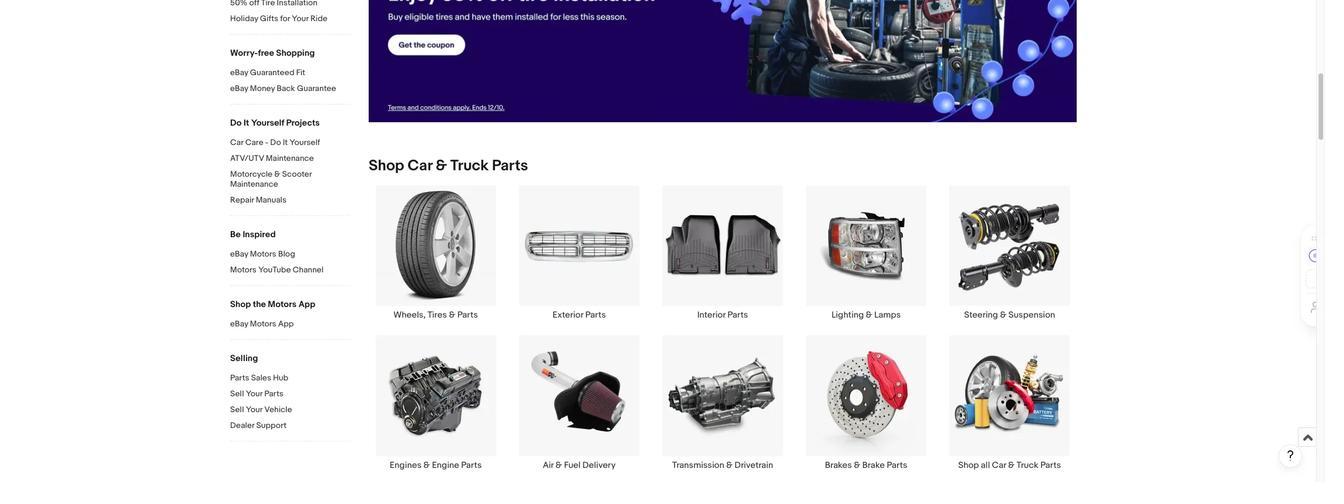 Task type: describe. For each thing, give the bounding box(es) containing it.
ebay for ebay motors blog motors youtube channel
[[230, 249, 248, 259]]

interior parts link
[[651, 185, 795, 321]]

steering
[[964, 310, 998, 321]]

brake
[[863, 460, 885, 471]]

dealer support link
[[230, 420, 351, 432]]

engines & engine parts link
[[364, 335, 508, 471]]

shop all car & truck parts link
[[938, 335, 1082, 471]]

money
[[250, 83, 275, 93]]

app inside ebay motors app link
[[278, 319, 294, 329]]

holiday gifts for your ride link
[[230, 14, 351, 25]]

worry-free shopping
[[230, 48, 315, 59]]

drivetrain
[[735, 460, 773, 471]]

steering & suspension
[[964, 310, 1055, 321]]

exterior parts link
[[508, 185, 651, 321]]

youtube
[[258, 265, 291, 275]]

motors up youtube
[[250, 249, 276, 259]]

inspired
[[243, 229, 276, 240]]

care
[[245, 137, 263, 147]]

lighting & lamps link
[[795, 185, 938, 321]]

exterior parts
[[553, 310, 606, 321]]

ebay guaranteed fit ebay money back guarantee
[[230, 68, 336, 93]]

parts sales hub sell your parts sell your vehicle dealer support
[[230, 373, 292, 430]]

motorcycle
[[230, 169, 272, 179]]

transmission
[[672, 460, 724, 471]]

sell your vehicle link
[[230, 405, 351, 416]]

interior
[[697, 310, 726, 321]]

dealer
[[230, 420, 254, 430]]

fit
[[296, 68, 305, 78]]

lighting & lamps
[[832, 310, 901, 321]]

enjoy 50% off tire installation image
[[369, 0, 1077, 122]]

2 horizontal spatial car
[[992, 460, 1006, 471]]

motors left youtube
[[230, 265, 257, 275]]

lamps
[[874, 310, 901, 321]]

free
[[258, 48, 274, 59]]

& inside car care - do it yourself atv/utv maintenance motorcycle & scooter maintenance repair manuals
[[274, 169, 280, 179]]

shop for shop car & truck parts
[[369, 157, 404, 175]]

shop for shop the motors app
[[230, 299, 251, 310]]

& inside "link"
[[556, 460, 562, 471]]

motors inside ebay motors app link
[[250, 319, 276, 329]]

0 vertical spatial do
[[230, 117, 242, 129]]

back
[[277, 83, 295, 93]]

tires
[[428, 310, 447, 321]]

2 ebay from the top
[[230, 83, 248, 93]]

parts sales hub link
[[230, 373, 351, 384]]

sell your parts link
[[230, 389, 351, 400]]

ebay motors app link
[[230, 319, 351, 330]]

engine
[[432, 460, 459, 471]]

brakes & brake parts link
[[795, 335, 938, 471]]

shop car & truck parts
[[369, 157, 528, 175]]

ebay money back guarantee link
[[230, 83, 351, 95]]

transmission & drivetrain link
[[651, 335, 795, 471]]

guaranteed
[[250, 68, 294, 78]]

blog
[[278, 249, 295, 259]]

shop all car & truck parts
[[958, 460, 1061, 471]]

the
[[253, 299, 266, 310]]

wheels,
[[394, 310, 426, 321]]

ebay motors app
[[230, 319, 294, 329]]

fuel
[[564, 460, 581, 471]]

1 sell from the top
[[230, 389, 244, 399]]

be inspired
[[230, 229, 276, 240]]

be
[[230, 229, 241, 240]]

ride
[[310, 14, 328, 23]]

exterior
[[553, 310, 583, 321]]

0 horizontal spatial truck
[[450, 157, 489, 175]]

shop for shop all car & truck parts
[[958, 460, 979, 471]]

holiday gifts for your ride
[[230, 14, 328, 23]]

truck inside the shop all car & truck parts link
[[1017, 460, 1039, 471]]

interior parts
[[697, 310, 748, 321]]

transmission & drivetrain
[[672, 460, 773, 471]]

ebay motors blog link
[[230, 249, 351, 260]]

car inside car care - do it yourself atv/utv maintenance motorcycle & scooter maintenance repair manuals
[[230, 137, 243, 147]]

brakes
[[825, 460, 852, 471]]



Task type: vqa. For each thing, say whether or not it's contained in the screenshot.
eBay Mastercard Image
no



Task type: locate. For each thing, give the bounding box(es) containing it.
all
[[981, 460, 990, 471]]

steering & suspension link
[[938, 185, 1082, 321]]

car care - do it yourself atv/utv maintenance motorcycle & scooter maintenance repair manuals
[[230, 137, 320, 205]]

1 vertical spatial car
[[408, 157, 432, 175]]

1 vertical spatial sell
[[230, 405, 244, 415]]

yourself inside car care - do it yourself atv/utv maintenance motorcycle & scooter maintenance repair manuals
[[290, 137, 320, 147]]

0 vertical spatial maintenance
[[266, 153, 314, 163]]

2 vertical spatial shop
[[958, 460, 979, 471]]

air & fuel delivery link
[[508, 335, 651, 471]]

1 horizontal spatial car
[[408, 157, 432, 175]]

0 horizontal spatial do
[[230, 117, 242, 129]]

motors down the
[[250, 319, 276, 329]]

motors
[[250, 249, 276, 259], [230, 265, 257, 275], [268, 299, 297, 310], [250, 319, 276, 329]]

selling
[[230, 353, 258, 364]]

4 ebay from the top
[[230, 319, 248, 329]]

yourself down projects
[[290, 137, 320, 147]]

ebay left money
[[230, 83, 248, 93]]

shop the motors app
[[230, 299, 315, 310]]

your down sales
[[246, 389, 263, 399]]

1 vertical spatial truck
[[1017, 460, 1039, 471]]

sell
[[230, 389, 244, 399], [230, 405, 244, 415]]

do up atv/utv
[[230, 117, 242, 129]]

repair manuals link
[[230, 195, 351, 206]]

ebay
[[230, 68, 248, 78], [230, 83, 248, 93], [230, 249, 248, 259], [230, 319, 248, 329]]

channel
[[293, 265, 324, 275]]

1 horizontal spatial it
[[283, 137, 288, 147]]

maintenance
[[266, 153, 314, 163], [230, 179, 278, 189]]

wheels, tires & parts
[[394, 310, 478, 321]]

shopping
[[276, 48, 315, 59]]

holiday
[[230, 14, 258, 23]]

1 horizontal spatial app
[[299, 299, 315, 310]]

help, opens dialogs image
[[1285, 450, 1297, 462]]

your right for
[[292, 14, 309, 23]]

1 vertical spatial it
[[283, 137, 288, 147]]

delivery
[[583, 460, 616, 471]]

your
[[292, 14, 309, 23], [246, 389, 263, 399], [246, 405, 263, 415]]

do inside car care - do it yourself atv/utv maintenance motorcycle & scooter maintenance repair manuals
[[270, 137, 281, 147]]

None text field
[[369, 0, 1077, 123]]

for
[[280, 14, 290, 23]]

1 vertical spatial shop
[[230, 299, 251, 310]]

0 horizontal spatial car
[[230, 137, 243, 147]]

app
[[299, 299, 315, 310], [278, 319, 294, 329]]

ebay for ebay guaranteed fit ebay money back guarantee
[[230, 68, 248, 78]]

ebay guaranteed fit link
[[230, 68, 351, 79]]

yourself
[[251, 117, 284, 129], [290, 137, 320, 147]]

0 horizontal spatial app
[[278, 319, 294, 329]]

hub
[[273, 373, 288, 383]]

ebay down the worry-
[[230, 68, 248, 78]]

ebay inside ebay motors app link
[[230, 319, 248, 329]]

1 ebay from the top
[[230, 68, 248, 78]]

0 vertical spatial shop
[[369, 157, 404, 175]]

it inside car care - do it yourself atv/utv maintenance motorcycle & scooter maintenance repair manuals
[[283, 137, 288, 147]]

wheels, tires & parts link
[[364, 185, 508, 321]]

maintenance up repair
[[230, 179, 278, 189]]

2 horizontal spatial shop
[[958, 460, 979, 471]]

projects
[[286, 117, 320, 129]]

atv/utv
[[230, 153, 264, 163]]

air
[[543, 460, 554, 471]]

app up ebay motors app link
[[299, 299, 315, 310]]

1 vertical spatial your
[[246, 389, 263, 399]]

do it yourself projects
[[230, 117, 320, 129]]

maintenance down car care - do it yourself 'link'
[[266, 153, 314, 163]]

ebay motors blog motors youtube channel
[[230, 249, 324, 275]]

manuals
[[256, 195, 287, 205]]

ebay up selling at the bottom left of page
[[230, 319, 248, 329]]

2 sell from the top
[[230, 405, 244, 415]]

vehicle
[[264, 405, 292, 415]]

motors youtube channel link
[[230, 265, 351, 276]]

brakes & brake parts
[[825, 460, 908, 471]]

motorcycle & scooter maintenance link
[[230, 169, 351, 190]]

0 vertical spatial car
[[230, 137, 243, 147]]

it up the atv/utv maintenance link
[[283, 137, 288, 147]]

0 vertical spatial your
[[292, 14, 309, 23]]

do right '-'
[[270, 137, 281, 147]]

0 horizontal spatial shop
[[230, 299, 251, 310]]

-
[[265, 137, 268, 147]]

0 horizontal spatial it
[[244, 117, 249, 129]]

it up care
[[244, 117, 249, 129]]

support
[[256, 420, 287, 430]]

engines & engine parts
[[390, 460, 482, 471]]

motors up ebay motors app link
[[268, 299, 297, 310]]

engines
[[390, 460, 422, 471]]

it
[[244, 117, 249, 129], [283, 137, 288, 147]]

parts
[[492, 157, 528, 175], [457, 310, 478, 321], [585, 310, 606, 321], [728, 310, 748, 321], [230, 373, 249, 383], [264, 389, 283, 399], [461, 460, 482, 471], [887, 460, 908, 471], [1041, 460, 1061, 471]]

ebay for ebay motors app
[[230, 319, 248, 329]]

2 vertical spatial your
[[246, 405, 263, 415]]

yourself up '-'
[[251, 117, 284, 129]]

0 vertical spatial yourself
[[251, 117, 284, 129]]

0 vertical spatial app
[[299, 299, 315, 310]]

repair
[[230, 195, 254, 205]]

atv/utv maintenance link
[[230, 153, 351, 164]]

ebay inside ebay motors blog motors youtube channel
[[230, 249, 248, 259]]

truck
[[450, 157, 489, 175], [1017, 460, 1039, 471]]

1 horizontal spatial yourself
[[290, 137, 320, 147]]

2 vertical spatial car
[[992, 460, 1006, 471]]

&
[[436, 157, 447, 175], [274, 169, 280, 179], [449, 310, 455, 321], [866, 310, 872, 321], [1000, 310, 1007, 321], [424, 460, 430, 471], [556, 460, 562, 471], [726, 460, 733, 471], [854, 460, 861, 471], [1008, 460, 1015, 471]]

scooter
[[282, 169, 312, 179]]

car care - do it yourself link
[[230, 137, 351, 149]]

app down shop the motors app
[[278, 319, 294, 329]]

shop
[[369, 157, 404, 175], [230, 299, 251, 310], [958, 460, 979, 471]]

1 vertical spatial app
[[278, 319, 294, 329]]

car
[[230, 137, 243, 147], [408, 157, 432, 175], [992, 460, 1006, 471]]

1 vertical spatial maintenance
[[230, 179, 278, 189]]

0 vertical spatial sell
[[230, 389, 244, 399]]

1 horizontal spatial truck
[[1017, 460, 1039, 471]]

ebay down be
[[230, 249, 248, 259]]

air & fuel delivery
[[543, 460, 616, 471]]

0 vertical spatial truck
[[450, 157, 489, 175]]

0 vertical spatial it
[[244, 117, 249, 129]]

guarantee
[[297, 83, 336, 93]]

your up dealer in the left of the page
[[246, 405, 263, 415]]

1 horizontal spatial do
[[270, 137, 281, 147]]

0 horizontal spatial yourself
[[251, 117, 284, 129]]

gifts
[[260, 14, 278, 23]]

1 vertical spatial yourself
[[290, 137, 320, 147]]

1 vertical spatial do
[[270, 137, 281, 147]]

lighting
[[832, 310, 864, 321]]

sales
[[251, 373, 271, 383]]

worry-
[[230, 48, 258, 59]]

suspension
[[1009, 310, 1055, 321]]

1 horizontal spatial shop
[[369, 157, 404, 175]]

3 ebay from the top
[[230, 249, 248, 259]]



